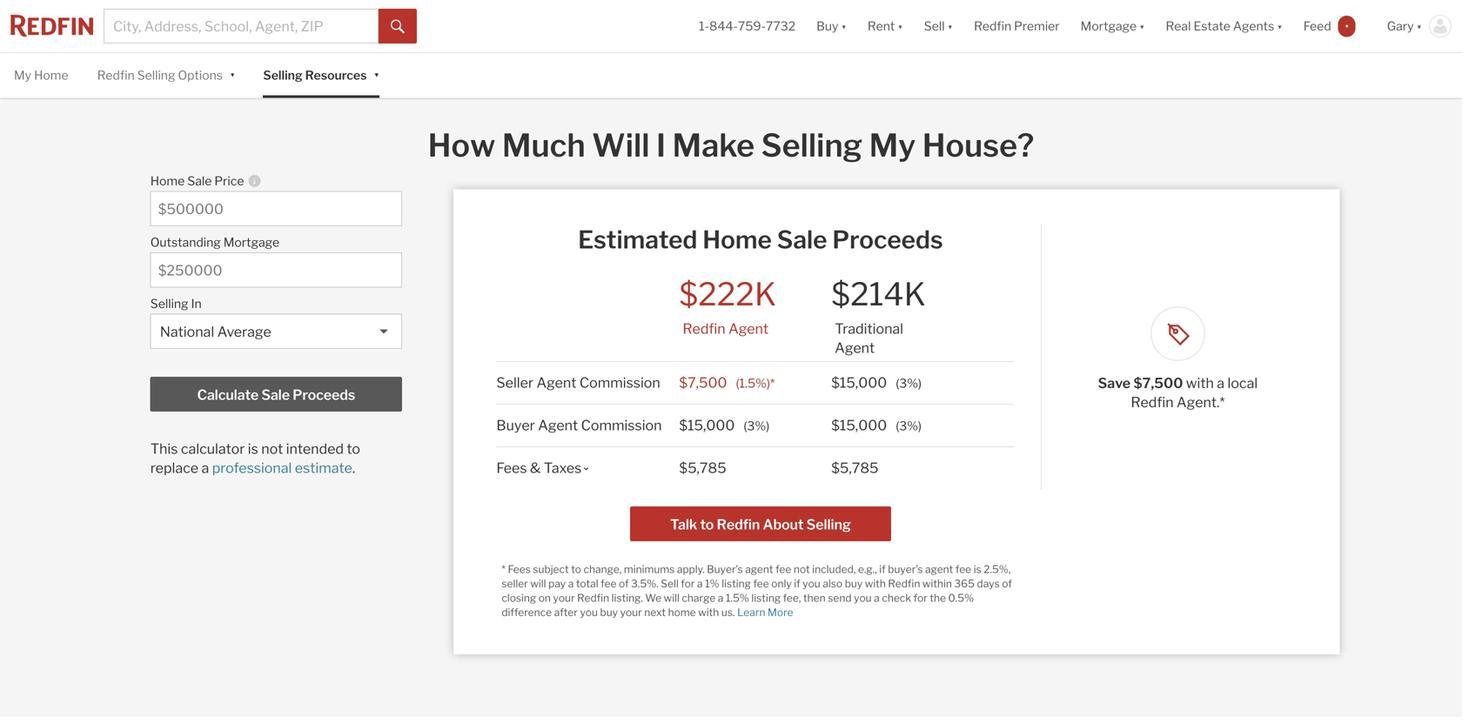 Task type: locate. For each thing, give the bounding box(es) containing it.
* fees subject to change, minimums apply. buyer's agent fee not included, e.g., if buyer's agent fee is 2.5%, seller will pay a total fee of 3.5%. sell for a 1% listing fee only if you also buy with redfin within 365 days of closing on your redfin listing. we will charge a 1.5% listing fee, then send you a check for the 0.5% difference after you buy your next home with us.
[[502, 563, 1012, 619]]

$15,000 (3%)
[[831, 374, 922, 391], [679, 417, 770, 434], [831, 417, 922, 434]]

0 horizontal spatial listing
[[722, 577, 751, 590]]

listing.
[[612, 592, 643, 604]]

1 horizontal spatial mortgage
[[1081, 19, 1137, 33]]

calculate sale proceeds
[[197, 386, 355, 403]]

to inside the this calculator is not intended to replace a
[[347, 440, 360, 457]]

0 horizontal spatial for
[[681, 577, 695, 590]]

1 horizontal spatial home
[[150, 173, 185, 188]]

0 vertical spatial home
[[34, 68, 68, 83]]

rent ▾
[[868, 19, 903, 33]]

0 horizontal spatial if
[[794, 577, 800, 590]]

844-
[[709, 19, 738, 33]]

listing
[[722, 577, 751, 590], [751, 592, 781, 604]]

fee up only
[[776, 563, 791, 575]]

house?
[[922, 126, 1034, 164]]

home
[[668, 606, 696, 619]]

1 horizontal spatial buy
[[845, 577, 863, 590]]

your up after
[[553, 592, 575, 604]]

0 vertical spatial sale
[[187, 173, 212, 188]]

$7,500 left (1.5%)
[[679, 374, 727, 391]]

mortgage ▾ button
[[1070, 0, 1155, 52]]

1 vertical spatial you
[[854, 592, 872, 604]]

1 vertical spatial commission
[[581, 417, 662, 434]]

sell ▾ button
[[924, 0, 953, 52]]

2 horizontal spatial home
[[703, 225, 772, 254]]

will
[[530, 577, 546, 590], [664, 592, 680, 604]]

.
[[352, 459, 355, 476]]

redfin left about
[[717, 516, 760, 533]]

with inside with a local redfin agent.*
[[1186, 374, 1214, 391]]

sell right rent ▾ at the right of the page
[[924, 19, 945, 33]]

for down apply.
[[681, 577, 695, 590]]

fees inside * fees subject to change, minimums apply. buyer's agent fee not included, e.g., if buyer's agent fee is 2.5%, seller will pay a total fee of 3.5%. sell for a 1% listing fee only if you also buy with redfin within 365 days of closing on your redfin listing. we will charge a 1.5% listing fee, then send you a check for the 0.5% difference after you buy your next home with us.
[[508, 563, 531, 575]]

subject
[[533, 563, 569, 575]]

redfin inside with a local redfin agent.*
[[1131, 394, 1174, 411]]

only
[[771, 577, 792, 590]]

agent down $222k
[[728, 320, 769, 337]]

estimate
[[295, 459, 352, 476]]

is up professional
[[248, 440, 258, 457]]

1 vertical spatial *
[[502, 563, 506, 575]]

your down listing.
[[620, 606, 642, 619]]

1 horizontal spatial you
[[803, 577, 820, 590]]

if right the e.g.,
[[879, 563, 886, 575]]

0 horizontal spatial home
[[34, 68, 68, 83]]

1 horizontal spatial sell
[[924, 19, 945, 33]]

commission for buyer agent commission
[[581, 417, 662, 434]]

1 horizontal spatial proceeds
[[832, 225, 943, 254]]

(3%) for $7,500
[[896, 376, 922, 391]]

2 horizontal spatial with
[[1186, 374, 1214, 391]]

traditional
[[835, 320, 903, 337]]

mortgage up outstanding mortgage text box
[[223, 235, 279, 250]]

with down charge
[[698, 606, 719, 619]]

2.5%,
[[984, 563, 1011, 575]]

1 vertical spatial proceeds
[[293, 386, 355, 403]]

0 vertical spatial *
[[770, 376, 775, 391]]

you right after
[[580, 606, 598, 619]]

1 vertical spatial fees
[[508, 563, 531, 575]]

send
[[828, 592, 852, 604]]

0 horizontal spatial sell
[[661, 577, 679, 590]]

redfin right my home
[[97, 68, 135, 83]]

a down 'calculator'
[[201, 459, 209, 476]]

1 vertical spatial buy
[[600, 606, 618, 619]]

submit search image
[[391, 20, 405, 34]]

difference
[[502, 606, 552, 619]]

replace
[[150, 459, 198, 476]]

proceeds up the intended
[[293, 386, 355, 403]]

0 horizontal spatial *
[[502, 563, 506, 575]]

also
[[823, 577, 843, 590]]

redfin down save $7,500
[[1131, 394, 1174, 411]]

1 vertical spatial sell
[[661, 577, 679, 590]]

after
[[554, 606, 578, 619]]

▾ left real
[[1139, 19, 1145, 33]]

redfin left premier
[[974, 19, 1011, 33]]

0 horizontal spatial with
[[698, 606, 719, 619]]

learn more link
[[737, 606, 793, 619]]

(3%) for $15,000
[[896, 418, 922, 433]]

2 horizontal spatial to
[[700, 516, 714, 533]]

home for my home
[[34, 68, 68, 83]]

1 horizontal spatial of
[[1002, 577, 1012, 590]]

days
[[977, 577, 1000, 590]]

2 $5,785 from the left
[[831, 459, 879, 476]]

commission up buyer agent commission on the bottom left of page
[[579, 374, 660, 391]]

0 vertical spatial if
[[879, 563, 886, 575]]

agent up only
[[745, 563, 773, 575]]

1 vertical spatial not
[[794, 563, 810, 575]]

agent
[[745, 563, 773, 575], [925, 563, 953, 575]]

of down 2.5%,
[[1002, 577, 1012, 590]]

you right send
[[854, 592, 872, 604]]

1 vertical spatial listing
[[751, 592, 781, 604]]

0 vertical spatial listing
[[722, 577, 751, 590]]

fee
[[776, 563, 791, 575], [955, 563, 971, 575], [601, 577, 617, 590], [753, 577, 769, 590]]

0 vertical spatial you
[[803, 577, 820, 590]]

a right the pay
[[568, 577, 574, 590]]

commission for seller agent commission
[[579, 374, 660, 391]]

of up listing.
[[619, 577, 629, 590]]

1%
[[705, 577, 719, 590]]

for left the
[[913, 592, 928, 604]]

0 vertical spatial will
[[530, 577, 546, 590]]

redfin down buyer's
[[888, 577, 920, 590]]

&
[[530, 459, 541, 476]]

your
[[553, 592, 575, 604], [620, 606, 642, 619]]

if up the fee,
[[794, 577, 800, 590]]

to right talk on the left
[[700, 516, 714, 533]]

1-844-759-7732 link
[[699, 19, 796, 33]]

1 vertical spatial will
[[664, 592, 680, 604]]

▾ right options
[[230, 67, 235, 81]]

with down the e.g.,
[[865, 577, 886, 590]]

1 vertical spatial to
[[700, 516, 714, 533]]

0 vertical spatial your
[[553, 592, 575, 604]]

2 vertical spatial you
[[580, 606, 598, 619]]

Home Sale Price text field
[[158, 200, 394, 217]]

(1.5%)
[[736, 376, 770, 391]]

to up 'total'
[[571, 563, 581, 575]]

2 horizontal spatial sale
[[777, 225, 827, 254]]

a left check
[[874, 592, 880, 604]]

1 horizontal spatial listing
[[751, 592, 781, 604]]

proceeds up $214k
[[832, 225, 943, 254]]

0 vertical spatial mortgage
[[1081, 19, 1137, 33]]

1 horizontal spatial sale
[[261, 386, 290, 403]]

redfin premier
[[974, 19, 1060, 33]]

0 vertical spatial buy
[[845, 577, 863, 590]]

redfin down 'total'
[[577, 592, 609, 604]]

is up days
[[974, 563, 981, 575]]

redfin inside button
[[974, 19, 1011, 33]]

1 horizontal spatial with
[[865, 577, 886, 590]]

1 horizontal spatial $5,785
[[831, 459, 879, 476]]

fees up seller
[[508, 563, 531, 575]]

sell up we
[[661, 577, 679, 590]]

agent right buyer
[[538, 417, 578, 434]]

not up the professional estimate link
[[261, 440, 283, 457]]

1 horizontal spatial if
[[879, 563, 886, 575]]

1 agent from the left
[[745, 563, 773, 575]]

1 vertical spatial my
[[869, 126, 916, 164]]

2 vertical spatial home
[[703, 225, 772, 254]]

listing up learn more link
[[751, 592, 781, 604]]

home sale price
[[150, 173, 244, 188]]

not inside * fees subject to change, minimums apply. buyer's agent fee not included, e.g., if buyer's agent fee is 2.5%, seller will pay a total fee of 3.5%. sell for a 1% listing fee only if you also buy with redfin within 365 days of closing on your redfin listing. we will charge a 1.5% listing fee, then send you a check for the 0.5% difference after you buy your next home with us.
[[794, 563, 810, 575]]

estate
[[1194, 19, 1230, 33]]

1 horizontal spatial your
[[620, 606, 642, 619]]

my home link
[[14, 53, 68, 98]]

0 vertical spatial not
[[261, 440, 283, 457]]

closing
[[502, 592, 536, 604]]

1 horizontal spatial for
[[913, 592, 928, 604]]

0 vertical spatial for
[[681, 577, 695, 590]]

selling inside button
[[806, 516, 851, 533]]

commission
[[579, 374, 660, 391], [581, 417, 662, 434]]

0 horizontal spatial sale
[[187, 173, 212, 188]]

buy ▾ button
[[806, 0, 857, 52]]

agent up within
[[925, 563, 953, 575]]

buyer agent commission
[[496, 417, 662, 434]]

how
[[428, 126, 495, 164]]

▾ right rent
[[898, 19, 903, 33]]

a
[[1217, 374, 1225, 391], [201, 459, 209, 476], [568, 577, 574, 590], [697, 577, 703, 590], [718, 592, 723, 604], [874, 592, 880, 604]]

1 horizontal spatial is
[[974, 563, 981, 575]]

$7,500 right save
[[1133, 374, 1183, 391]]

agent down traditional
[[835, 339, 875, 356]]

0 horizontal spatial $5,785
[[679, 459, 726, 476]]

a up us.
[[718, 592, 723, 604]]

* inside the $7,500 (1.5%) *
[[770, 376, 775, 391]]

redfin down $222k
[[683, 320, 726, 337]]

0 horizontal spatial proceeds
[[293, 386, 355, 403]]

outstanding mortgage
[[150, 235, 279, 250]]

2 of from the left
[[1002, 577, 1012, 590]]

1 vertical spatial is
[[974, 563, 981, 575]]

sell
[[924, 19, 945, 33], [661, 577, 679, 590]]

▾ inside redfin selling options ▾
[[230, 67, 235, 81]]

$15,000 (3%) for $15,000
[[831, 417, 922, 434]]

buy down the e.g.,
[[845, 577, 863, 590]]

a left local
[[1217, 374, 1225, 391]]

change,
[[584, 563, 622, 575]]

0 vertical spatial my
[[14, 68, 31, 83]]

talk to redfin about selling
[[670, 516, 851, 533]]

0 horizontal spatial is
[[248, 440, 258, 457]]

home for estimated home sale proceeds
[[703, 225, 772, 254]]

0 horizontal spatial not
[[261, 440, 283, 457]]

1 horizontal spatial not
[[794, 563, 810, 575]]

commission down seller agent commission
[[581, 417, 662, 434]]

mortgage
[[1081, 19, 1137, 33], [223, 235, 279, 250]]

seller
[[502, 577, 528, 590]]

selling resources link
[[263, 53, 367, 98]]

selling
[[137, 68, 175, 83], [263, 68, 303, 83], [761, 126, 863, 164], [150, 296, 188, 311], [806, 516, 851, 533]]

1 horizontal spatial *
[[770, 376, 775, 391]]

listing up 1.5%
[[722, 577, 751, 590]]

not up the fee,
[[794, 563, 810, 575]]

0 vertical spatial sell
[[924, 19, 945, 33]]

will up the on
[[530, 577, 546, 590]]

fee up "365"
[[955, 563, 971, 575]]

2 vertical spatial with
[[698, 606, 719, 619]]

$214k traditional agent
[[831, 275, 926, 356]]

buyer's
[[707, 563, 743, 575]]

professional
[[212, 459, 292, 476]]

1 vertical spatial home
[[150, 173, 185, 188]]

0 vertical spatial commission
[[579, 374, 660, 391]]

sell ▾ button
[[914, 0, 963, 52]]

3.5%.
[[631, 577, 659, 590]]

gary
[[1387, 19, 1414, 33]]

▾ right 'agents'
[[1277, 19, 1283, 33]]

0 vertical spatial fees
[[496, 459, 527, 476]]

not inside the this calculator is not intended to replace a
[[261, 440, 283, 457]]

1-844-759-7732
[[699, 19, 796, 33]]

with up agent.* at the right of page
[[1186, 374, 1214, 391]]

redfin selling options ▾
[[97, 67, 235, 83]]

agent inside $214k traditional agent
[[835, 339, 875, 356]]

1 horizontal spatial will
[[664, 592, 680, 604]]

$15,000
[[831, 374, 887, 391], [679, 417, 735, 434], [831, 417, 887, 434]]

the
[[930, 592, 946, 604]]

is
[[248, 440, 258, 457], [974, 563, 981, 575]]

mortgage left real
[[1081, 19, 1137, 33]]

1 horizontal spatial agent
[[925, 563, 953, 575]]

0 horizontal spatial you
[[580, 606, 598, 619]]

0 vertical spatial proceeds
[[832, 225, 943, 254]]

0 horizontal spatial to
[[347, 440, 360, 457]]

0 horizontal spatial buy
[[600, 606, 618, 619]]

1 horizontal spatial $7,500
[[1133, 374, 1183, 391]]

0 vertical spatial is
[[248, 440, 258, 457]]

redfin
[[974, 19, 1011, 33], [97, 68, 135, 83], [683, 320, 726, 337], [1131, 394, 1174, 411], [717, 516, 760, 533], [888, 577, 920, 590], [577, 592, 609, 604]]

0 horizontal spatial mortgage
[[223, 235, 279, 250]]

to up .
[[347, 440, 360, 457]]

learn more
[[737, 606, 793, 619]]

*
[[770, 376, 775, 391], [502, 563, 506, 575]]

to inside button
[[700, 516, 714, 533]]

charge
[[682, 592, 716, 604]]

you up then
[[803, 577, 820, 590]]

learn
[[737, 606, 765, 619]]

check
[[882, 592, 911, 604]]

2 vertical spatial to
[[571, 563, 581, 575]]

fee down change,
[[601, 577, 617, 590]]

buy down listing.
[[600, 606, 618, 619]]

outstanding mortgage element
[[150, 226, 393, 252]]

e.g.,
[[858, 563, 877, 575]]

0 horizontal spatial of
[[619, 577, 629, 590]]

agent inside $222k redfin agent
[[728, 320, 769, 337]]

▾ right the resources
[[374, 67, 379, 81]]

0 vertical spatial with
[[1186, 374, 1214, 391]]

2 vertical spatial sale
[[261, 386, 290, 403]]

▾ right rent ▾ at the right of the page
[[947, 19, 953, 33]]

sale inside button
[[261, 386, 290, 403]]

1 horizontal spatial to
[[571, 563, 581, 575]]

i
[[656, 126, 666, 164]]

0 vertical spatial to
[[347, 440, 360, 457]]

▾
[[841, 19, 847, 33], [898, 19, 903, 33], [947, 19, 953, 33], [1139, 19, 1145, 33], [1277, 19, 1283, 33], [1416, 19, 1422, 33], [230, 67, 235, 81], [374, 67, 379, 81]]

us.
[[721, 606, 735, 619]]

talk
[[670, 516, 697, 533]]

to inside * fees subject to change, minimums apply. buyer's agent fee not included, e.g., if buyer's agent fee is 2.5%, seller will pay a total fee of 3.5%. sell for a 1% listing fee only if you also buy with redfin within 365 days of closing on your redfin listing. we will charge a 1.5% listing fee, then send you a check for the 0.5% difference after you buy your next home with us.
[[571, 563, 581, 575]]

2 agent from the left
[[925, 563, 953, 575]]

national
[[160, 323, 214, 340]]

will up home
[[664, 592, 680, 604]]

is inside the this calculator is not intended to replace a
[[248, 440, 258, 457]]

fees left &
[[496, 459, 527, 476]]

1 horizontal spatial my
[[869, 126, 916, 164]]

0 horizontal spatial agent
[[745, 563, 773, 575]]



Task type: vqa. For each thing, say whether or not it's contained in the screenshot.
The Subject
yes



Task type: describe. For each thing, give the bounding box(es) containing it.
1 vertical spatial mortgage
[[223, 235, 279, 250]]

redfin inside button
[[717, 516, 760, 533]]

a inside with a local redfin agent.*
[[1217, 374, 1225, 391]]

agent.*
[[1177, 394, 1225, 411]]

mortgage ▾ button
[[1081, 0, 1145, 52]]

more
[[768, 606, 793, 619]]

1-
[[699, 19, 709, 33]]

on
[[538, 592, 551, 604]]

0 horizontal spatial $7,500
[[679, 374, 727, 391]]

a left the 1%
[[697, 577, 703, 590]]

* inside * fees subject to change, minimums apply. buyer's agent fee not included, e.g., if buyer's agent fee is 2.5%, seller will pay a total fee of 3.5%. sell for a 1% listing fee only if you also buy with redfin within 365 days of closing on your redfin listing. we will charge a 1.5% listing fee, then send you a check for the 0.5% difference after you buy your next home with us.
[[502, 563, 506, 575]]

0 horizontal spatial my
[[14, 68, 31, 83]]

buy ▾ button
[[816, 0, 847, 52]]

local
[[1228, 374, 1258, 391]]

sale for price
[[187, 173, 212, 188]]

calculator
[[181, 440, 245, 457]]

selling inside redfin selling options ▾
[[137, 68, 175, 83]]

real estate agents ▾ button
[[1155, 0, 1293, 52]]

redfin inside $222k redfin agent
[[683, 320, 726, 337]]

$222k redfin agent
[[679, 275, 776, 337]]

selling in
[[150, 296, 202, 311]]

calculate
[[197, 386, 259, 403]]

national average
[[160, 323, 271, 340]]

professional estimate link
[[212, 459, 352, 476]]

then
[[803, 592, 826, 604]]

1 vertical spatial your
[[620, 606, 642, 619]]

is inside * fees subject to change, minimums apply. buyer's agent fee not included, e.g., if buyer's agent fee is 2.5%, seller will pay a total fee of 3.5%. sell for a 1% listing fee only if you also buy with redfin within 365 days of closing on your redfin listing. we will charge a 1.5% listing fee, then send you a check for the 0.5% difference after you buy your next home with us.
[[974, 563, 981, 575]]

redfin inside redfin selling options ▾
[[97, 68, 135, 83]]

$15,000 for $7,500
[[831, 374, 887, 391]]

pay
[[548, 577, 566, 590]]

Outstanding Mortgage text field
[[158, 262, 394, 279]]

a inside the this calculator is not intended to replace a
[[201, 459, 209, 476]]

selling inside selling resources ▾
[[263, 68, 303, 83]]

calculate sale proceeds button
[[150, 377, 402, 411]]

365
[[954, 577, 975, 590]]

intended
[[286, 440, 344, 457]]

minimums
[[624, 563, 675, 575]]

▾ inside selling resources ▾
[[374, 67, 379, 81]]

buyer
[[496, 417, 535, 434]]

sell inside dropdown button
[[924, 19, 945, 33]]

rent ▾ button
[[857, 0, 914, 52]]

•
[[1345, 20, 1349, 32]]

1.5%
[[726, 592, 749, 604]]

mortgage inside dropdown button
[[1081, 19, 1137, 33]]

selling in element
[[150, 287, 393, 314]]

selling resources ▾
[[263, 67, 379, 83]]

estimated
[[578, 225, 697, 254]]

talk to redfin about selling button
[[630, 506, 891, 541]]

included,
[[812, 563, 856, 575]]

0.5%
[[948, 592, 974, 604]]

0 horizontal spatial will
[[530, 577, 546, 590]]

$222k
[[679, 275, 776, 313]]

real
[[1166, 19, 1191, 33]]

agents
[[1233, 19, 1274, 33]]

sell inside * fees subject to change, minimums apply. buyer's agent fee not included, e.g., if buyer's agent fee is 2.5%, seller will pay a total fee of 3.5%. sell for a 1% listing fee only if you also buy with redfin within 365 days of closing on your redfin listing. we will charge a 1.5% listing fee, then send you a check for the 0.5% difference after you buy your next home with us.
[[661, 577, 679, 590]]

we
[[645, 592, 661, 604]]

sale for proceeds
[[261, 386, 290, 403]]

1 vertical spatial for
[[913, 592, 928, 604]]

agent right seller
[[536, 374, 577, 391]]

real estate agents ▾
[[1166, 19, 1283, 33]]

0 horizontal spatial your
[[553, 592, 575, 604]]

seller agent commission
[[496, 374, 660, 391]]

will
[[592, 126, 650, 164]]

my home
[[14, 68, 68, 83]]

resources
[[305, 68, 367, 83]]

▾ right buy
[[841, 19, 847, 33]]

7732
[[766, 19, 796, 33]]

estimated home sale proceeds
[[578, 225, 943, 254]]

$15,000 (3%) for $7,500
[[831, 374, 922, 391]]

feed
[[1303, 19, 1331, 33]]

1 $5,785 from the left
[[679, 459, 726, 476]]

fee,
[[783, 592, 801, 604]]

1 vertical spatial with
[[865, 577, 886, 590]]

$7,500 (1.5%) *
[[679, 374, 775, 391]]

price
[[214, 173, 244, 188]]

professional estimate .
[[212, 459, 355, 476]]

2 horizontal spatial you
[[854, 592, 872, 604]]

fee left only
[[753, 577, 769, 590]]

$15,000 for $15,000
[[831, 417, 887, 434]]

real estate agents ▾ link
[[1166, 0, 1283, 52]]

$214k
[[831, 275, 926, 313]]

redfin selling options link
[[97, 53, 223, 98]]

save $7,500
[[1098, 374, 1186, 391]]

rent ▾ button
[[868, 0, 903, 52]]

mortgage ▾
[[1081, 19, 1145, 33]]

fees & taxes
[[496, 459, 582, 476]]

proceeds inside button
[[293, 386, 355, 403]]

1 vertical spatial sale
[[777, 225, 827, 254]]

seller
[[496, 374, 533, 391]]

this calculator is not intended to replace a
[[150, 440, 360, 476]]

average
[[217, 323, 271, 340]]

next
[[644, 606, 666, 619]]

buy
[[816, 19, 838, 33]]

total
[[576, 577, 598, 590]]

City, Address, School, Agent, ZIP search field
[[104, 9, 379, 44]]

▾ right gary
[[1416, 19, 1422, 33]]

how much will i make selling my house?
[[428, 126, 1034, 164]]

with a local redfin agent.*
[[1131, 374, 1258, 411]]

1 of from the left
[[619, 577, 629, 590]]

rent
[[868, 19, 895, 33]]

options
[[178, 68, 223, 83]]

apply.
[[677, 563, 705, 575]]

much
[[502, 126, 585, 164]]

buyer's
[[888, 563, 923, 575]]

1 vertical spatial if
[[794, 577, 800, 590]]



